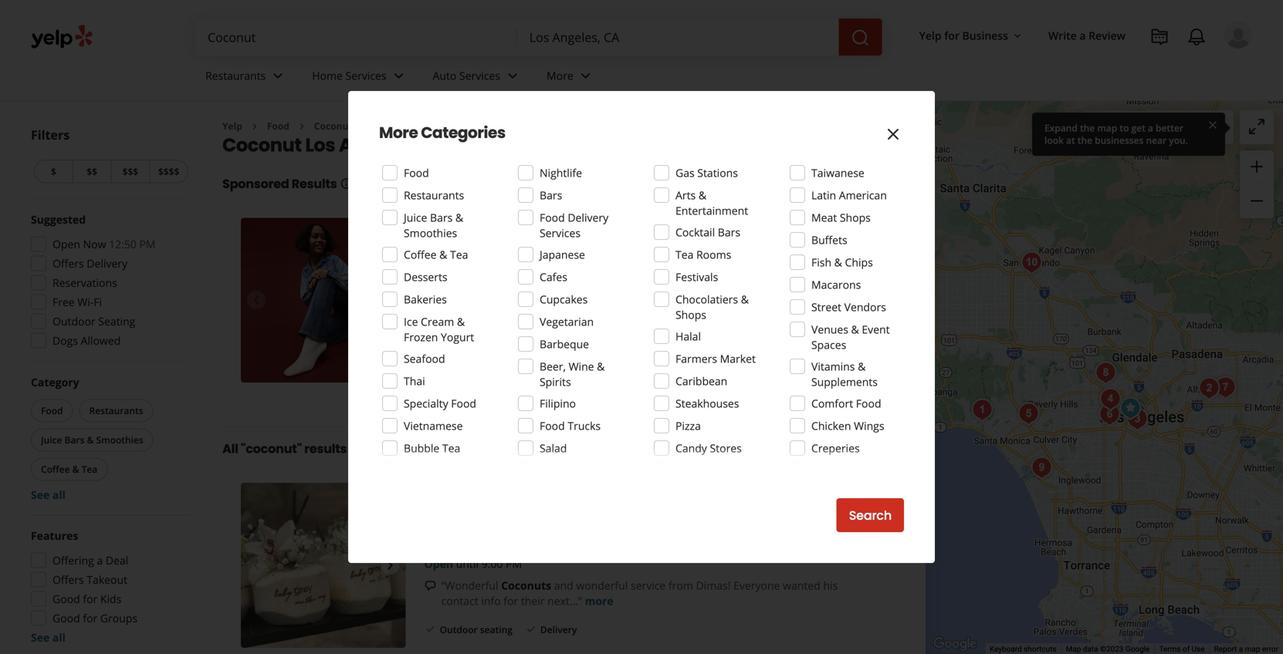Task type: locate. For each thing, give the bounding box(es) containing it.
until up "wonderful
[[456, 557, 479, 572]]

american (new)
[[540, 464, 620, 478]]

1 horizontal spatial services
[[460, 68, 501, 83]]

16 checkmark v2 image for delivery
[[525, 624, 538, 636]]

to inside the 'new boots up to 55% off stuart weitzman, allsaints, steve madden … read more'
[[516, 333, 528, 348]]

services inside "link"
[[346, 68, 387, 83]]

department stores link
[[557, 268, 651, 283]]

2 horizontal spatial restaurants
[[404, 188, 464, 203]]

9:00
[[482, 292, 503, 307], [482, 557, 503, 572]]

dimas!
[[696, 579, 731, 593]]

coffee & tea down juice bars & smoothies button at the bottom of the page
[[41, 463, 98, 476]]

more for more categories
[[379, 122, 418, 144]]

1 horizontal spatial coffee
[[404, 248, 437, 262]]

0 vertical spatial delivery
[[568, 210, 609, 225]]

outdoor for outdoor seating
[[53, 314, 96, 329]]

1 all from the top
[[52, 488, 66, 503]]

"wonderful
[[442, 579, 499, 593]]

arts & entertainment
[[676, 188, 749, 218]]

1 vertical spatial outdoor
[[440, 624, 478, 637]]

group containing features
[[26, 529, 192, 646]]

1 vertical spatial good
[[53, 612, 80, 626]]

0 horizontal spatial wine
[[569, 360, 594, 374]]

map for error
[[1246, 645, 1261, 655]]

food down category
[[41, 405, 63, 417]]

& inside the vitamins & supplements
[[858, 360, 866, 374]]

0 vertical spatial american
[[839, 188, 887, 203]]

offers down offering
[[53, 573, 84, 588]]

see all down coffee & tea button
[[31, 488, 66, 503]]

coffee & tea inside button
[[41, 463, 98, 476]]

shoe stores button
[[425, 268, 485, 283]]

pm for reservations
[[139, 237, 156, 252]]

allsaints,
[[527, 349, 572, 363]]

wine down 'barbeque'
[[569, 360, 594, 374]]

& inside the arts & entertainment
[[699, 188, 707, 203]]

results
[[292, 175, 337, 193]]

1 horizontal spatial juice
[[404, 210, 427, 225]]

0 horizontal spatial smoothies
[[96, 434, 143, 447]]

restaurants up juice bars & smoothies button at the bottom of the page
[[89, 405, 143, 417]]

None search field
[[195, 19, 886, 56]]

0 horizontal spatial close image
[[884, 125, 903, 144]]

close image
[[1207, 118, 1220, 131], [884, 125, 903, 144]]

services right auto
[[460, 68, 501, 83]]

24 chevron down v2 image left auto
[[390, 67, 408, 85]]

group containing category
[[28, 375, 192, 503]]

to left get
[[1120, 122, 1130, 134]]

& left event at the right of the page
[[852, 322, 859, 337]]

0 vertical spatial restaurants
[[205, 68, 266, 83]]

2 next image from the top
[[381, 557, 400, 575]]

1 good from the top
[[53, 592, 80, 607]]

american down the "salad"
[[540, 464, 588, 478]]

for inside button
[[945, 28, 960, 43]]

pm right "12:50"
[[139, 237, 156, 252]]

vietnamese
[[404, 419, 463, 434]]

wine inside beer, wine & spirits
[[569, 360, 594, 374]]

shoe
[[428, 269, 450, 282]]

yelp for yelp for business
[[920, 28, 942, 43]]

see all for category
[[31, 488, 66, 503]]

bars up coffee & tea button
[[65, 434, 85, 447]]

stores down the "3 star rating" image
[[452, 269, 482, 282]]

expand
[[1045, 122, 1078, 134]]

latin american
[[812, 188, 887, 203]]

map inside expand the map to get a better look at the businesses near you.
[[1098, 122, 1118, 134]]

more left 24 chevron down v2 icon
[[547, 68, 574, 83]]

a
[[1080, 28, 1086, 43], [1148, 122, 1154, 134], [97, 554, 103, 568], [1239, 645, 1244, 655]]

services right home
[[346, 68, 387, 83]]

food inside button
[[41, 405, 63, 417]]

bars up the "3 star rating" image
[[430, 210, 453, 225]]

search inside button
[[849, 507, 892, 525]]

0 horizontal spatial to
[[516, 333, 528, 348]]

"coconut"
[[241, 441, 302, 458]]

outdoor inside group
[[53, 314, 96, 329]]

food up wings
[[856, 397, 882, 411]]

bars inside button
[[65, 434, 85, 447]]

all down good for groups
[[52, 631, 66, 646]]

24 chevron down v2 image inside auto services link
[[504, 67, 522, 85]]

0 vertical spatial slideshow element
[[241, 218, 406, 383]]

0 vertical spatial search
[[1115, 120, 1149, 135]]

good down 'good for kids'
[[53, 612, 80, 626]]

1 offers from the top
[[53, 256, 84, 271]]

auto services link
[[421, 56, 535, 100]]

1 vertical spatial wine
[[812, 464, 837, 478]]

1 vertical spatial next image
[[381, 557, 400, 575]]

2 horizontal spatial map
[[1246, 645, 1261, 655]]

food up 3.0 (42 reviews)
[[540, 210, 565, 225]]

pizza
[[676, 419, 701, 434]]

outdoor down free wi-fi
[[53, 314, 96, 329]]

16 checkmark v2 image down thai
[[425, 392, 437, 404]]

& inside venues & event spaces
[[852, 322, 859, 337]]

shops
[[840, 210, 871, 225], [676, 308, 707, 322]]

for down 'good for kids'
[[83, 612, 98, 626]]

comfort food
[[812, 397, 882, 411]]

juice bars & smoothies up coffee & tea button
[[41, 434, 143, 447]]

0 vertical spatial 16 checkmark v2 image
[[425, 392, 437, 404]]

more link
[[535, 56, 608, 100]]

see all button down good for groups
[[31, 631, 66, 646]]

1 see from the top
[[31, 488, 50, 503]]

coconut man la image
[[967, 395, 998, 426], [241, 484, 406, 649]]

1 open until 9:00 pm from the top
[[425, 292, 522, 307]]

0 horizontal spatial map
[[1098, 122, 1118, 134]]

9:00 down accessories link
[[482, 292, 503, 307]]

map left error
[[1246, 645, 1261, 655]]

1 24 chevron down v2 image from the left
[[269, 67, 287, 85]]

24 chevron down v2 image
[[269, 67, 287, 85], [390, 67, 408, 85], [504, 67, 522, 85]]

1 vertical spatial american
[[540, 464, 588, 478]]

good for good for kids
[[53, 592, 80, 607]]

1 horizontal spatial coffee & tea
[[404, 248, 468, 262]]

1 horizontal spatial map
[[1166, 120, 1189, 135]]

a for write a review
[[1080, 28, 1086, 43]]

to inside expand the map to get a better look at the businesses near you.
[[1120, 122, 1130, 134]]

delivery down the open now 12:50 pm
[[87, 256, 127, 271]]

0 horizontal spatial coconut man la image
[[241, 484, 406, 649]]

0 horizontal spatial coffee & tea
[[41, 463, 98, 476]]

1 vertical spatial more
[[379, 122, 418, 144]]

food left pickup
[[451, 397, 477, 411]]

2 see from the top
[[31, 631, 50, 646]]

street vendors
[[812, 300, 887, 315]]

& up coffee & tea button
[[87, 434, 94, 447]]

map left get
[[1098, 122, 1118, 134]]

los up results
[[305, 132, 335, 158]]

stores inside button
[[619, 269, 648, 282]]

coconut up sponsored
[[222, 132, 302, 158]]

juice inside button
[[41, 434, 62, 447]]

shops up halal
[[676, 308, 707, 322]]

24 chevron down v2 image for auto services
[[504, 67, 522, 85]]

halal
[[676, 329, 701, 344]]

american up 'meat shops'
[[839, 188, 887, 203]]

0 vertical spatial open until 9:00 pm
[[425, 292, 522, 307]]

his
[[824, 579, 838, 593]]

map right "as"
[[1166, 120, 1189, 135]]

0 horizontal spatial stores
[[452, 269, 482, 282]]

1 horizontal spatial wine
[[812, 464, 837, 478]]

fish & chips
[[812, 255, 873, 270]]

1 horizontal spatial 24 chevron down v2 image
[[390, 67, 408, 85]]

1 vertical spatial search
[[849, 507, 892, 525]]

previous image
[[247, 291, 266, 310]]

services up 3.0 (42 reviews)
[[540, 226, 581, 241]]

food inside food delivery services
[[540, 210, 565, 225]]

1 horizontal spatial shops
[[840, 210, 871, 225]]

good down offers takeout
[[53, 592, 80, 607]]

0 vertical spatial coconut man la image
[[967, 395, 998, 426]]

0 horizontal spatial coffee
[[41, 463, 70, 476]]

1 vertical spatial see all
[[31, 631, 66, 646]]

steakhouses
[[676, 397, 740, 411]]

1 see all button from the top
[[31, 488, 66, 503]]

shops down latin american
[[840, 210, 871, 225]]

pm down accessories button
[[506, 292, 522, 307]]

vans image
[[1120, 397, 1151, 428]]

& inside juice bars & smoothies button
[[87, 434, 94, 447]]

0 vertical spatial see all
[[31, 488, 66, 503]]

smoothies up the "3 star rating" image
[[404, 226, 457, 241]]

slideshow element
[[241, 218, 406, 383], [241, 484, 406, 649]]

fish
[[812, 255, 832, 270]]

coconut right 16 chevron right v2 icon
[[314, 120, 353, 132]]

nordstrom rack link
[[425, 218, 551, 239]]

yogurt
[[441, 330, 474, 345]]

offers for offers takeout
[[53, 573, 84, 588]]

0 vertical spatial pm
[[139, 237, 156, 252]]

good for groups
[[53, 612, 138, 626]]

1 vertical spatial juice bars & smoothies
[[41, 434, 143, 447]]

services for home services
[[346, 68, 387, 83]]

coffee
[[404, 248, 437, 262], [41, 463, 70, 476]]

& up yogurt
[[457, 315, 465, 329]]

until down shoe stores button
[[456, 292, 479, 307]]

1 vertical spatial until
[[456, 557, 479, 572]]

0 horizontal spatial shops
[[676, 308, 707, 322]]

coconut for coconut los angeles, ca
[[222, 132, 302, 158]]

juice
[[404, 210, 427, 225], [41, 434, 62, 447]]

$$$$
[[158, 165, 179, 178]]

next image
[[381, 291, 400, 310], [381, 557, 400, 575]]

juice bars & smoothies button
[[31, 429, 153, 452]]

candy stores
[[676, 441, 742, 456]]

food down 'ca'
[[404, 166, 429, 180]]

market
[[720, 352, 756, 366]]

24 chevron down v2 image inside restaurants link
[[269, 67, 287, 85]]

0 vertical spatial good
[[53, 592, 80, 607]]

close image up latin american
[[884, 125, 903, 144]]

to right the up
[[516, 333, 528, 348]]

12:50
[[109, 237, 137, 252]]

arts
[[676, 188, 696, 203]]

angeles, up grocery
[[386, 441, 440, 458]]

24 chevron down v2 image left home
[[269, 67, 287, 85]]

outdoor
[[53, 314, 96, 329], [440, 624, 478, 637]]

latin
[[812, 188, 837, 203]]

2 all from the top
[[52, 631, 66, 646]]

close image inside more categories dialog
[[884, 125, 903, 144]]

restaurants up yelp link
[[205, 68, 266, 83]]

& inside chocolatiers & shops
[[741, 292, 749, 307]]

1 vertical spatial see
[[31, 631, 50, 646]]

0 vertical spatial all
[[52, 488, 66, 503]]

beer,
[[540, 360, 566, 374]]

1 vertical spatial delivery
[[87, 256, 127, 271]]

home services
[[312, 68, 387, 83]]

wine
[[569, 360, 594, 374], [812, 464, 837, 478]]

& left madden
[[597, 360, 605, 374]]

2 open until 9:00 pm from the top
[[425, 557, 522, 572]]

user actions element
[[907, 19, 1274, 114]]

1 horizontal spatial close image
[[1207, 118, 1220, 131]]

caribbean
[[676, 374, 728, 389]]

24 chevron down v2 image inside 'home services' "link"
[[390, 67, 408, 85]]

open down suggested
[[53, 237, 80, 252]]

delivery up reviews) on the left of the page
[[568, 210, 609, 225]]

map for moves
[[1166, 120, 1189, 135]]

9:00 for previous image on the left
[[482, 557, 503, 572]]

0 horizontal spatial more
[[585, 594, 614, 609]]

and
[[554, 579, 574, 593]]

coconut jelly king - alhambra image
[[1194, 373, 1225, 404]]

melo melo coconut dessert image
[[1211, 373, 1242, 404], [1096, 384, 1126, 415], [1014, 399, 1045, 430], [1027, 453, 1058, 484]]

juice up desserts
[[404, 210, 427, 225]]

all for category
[[52, 488, 66, 503]]

1 horizontal spatial smoothies
[[404, 226, 457, 241]]

0 horizontal spatial outdoor
[[53, 314, 96, 329]]

bakeries
[[404, 292, 447, 307]]

for left business on the top right of page
[[945, 28, 960, 43]]

0 horizontal spatial coconut
[[222, 132, 302, 158]]

0 vertical spatial nordstrom rack image
[[241, 218, 406, 383]]

9:00 up "wonderful coconuts
[[482, 557, 503, 572]]

more
[[693, 349, 721, 363], [585, 594, 614, 609]]

buffets
[[812, 233, 848, 248]]

more up caribbean
[[693, 349, 721, 363]]

& right chocolatiers
[[741, 292, 749, 307]]

a inside group
[[97, 554, 103, 568]]

& up supplements
[[858, 360, 866, 374]]

0 vertical spatial 9:00
[[482, 292, 503, 307]]

coffee & tea up shoe
[[404, 248, 468, 262]]

0 horizontal spatial juice
[[41, 434, 62, 447]]

2 horizontal spatial services
[[540, 226, 581, 241]]

0 horizontal spatial services
[[346, 68, 387, 83]]

0 vertical spatial see all button
[[31, 488, 66, 503]]

24 chevron down v2 image
[[577, 67, 595, 85]]

0 horizontal spatial more
[[379, 122, 418, 144]]

2 24 chevron down v2 image from the left
[[390, 67, 408, 85]]

coffee up desserts
[[404, 248, 437, 262]]

0 vertical spatial until
[[456, 292, 479, 307]]

2 see all button from the top
[[31, 631, 66, 646]]

yelp link
[[222, 120, 242, 132]]

delivery inside food delivery services
[[568, 210, 609, 225]]

16 checkmark v2 image
[[425, 392, 437, 404], [525, 624, 538, 636]]

1 next image from the top
[[381, 291, 400, 310]]

error
[[1263, 645, 1279, 655]]

smoothies down restaurants button
[[96, 434, 143, 447]]

more for more
[[547, 68, 574, 83]]

for down offers takeout
[[83, 592, 98, 607]]

search button
[[837, 499, 904, 533]]

coconut image
[[1123, 404, 1153, 435]]

coconut
[[314, 120, 353, 132], [222, 132, 302, 158]]

open until 9:00 pm for previous icon
[[425, 292, 522, 307]]

a right get
[[1148, 122, 1154, 134]]

expand map image
[[1248, 117, 1267, 136]]

1 see all from the top
[[31, 488, 66, 503]]

until
[[456, 292, 479, 307], [456, 557, 479, 572]]

stores right candy
[[710, 441, 742, 456]]

0 vertical spatial coffee & tea
[[404, 248, 468, 262]]

1 horizontal spatial 16 checkmark v2 image
[[525, 624, 538, 636]]

report a map error link
[[1215, 645, 1279, 655]]

more inside dialog
[[379, 122, 418, 144]]

coffee down juice bars & smoothies button at the bottom of the page
[[41, 463, 70, 476]]

open up 16 speech v2 "image"
[[425, 557, 453, 572]]

yelp inside yelp for business button
[[920, 28, 942, 43]]

1 horizontal spatial stores
[[619, 269, 648, 282]]

close image right better
[[1207, 118, 1220, 131]]

free
[[53, 295, 75, 310]]

tea up downtown
[[676, 248, 694, 262]]

services for auto services
[[460, 68, 501, 83]]

1 vertical spatial all
[[52, 631, 66, 646]]

pm inside group
[[139, 237, 156, 252]]

map for to
[[1098, 122, 1118, 134]]

2 offers from the top
[[53, 573, 84, 588]]

food
[[267, 120, 290, 132], [404, 166, 429, 180], [540, 210, 565, 225], [451, 397, 477, 411], [856, 397, 882, 411], [41, 405, 63, 417], [540, 419, 565, 434]]

16 chevron right v2 image
[[296, 120, 308, 133]]

all for features
[[52, 631, 66, 646]]

wanted
[[783, 579, 821, 593]]

stores inside button
[[452, 269, 482, 282]]

0 vertical spatial more
[[693, 349, 721, 363]]

more inside business categories element
[[547, 68, 574, 83]]

1 vertical spatial pm
[[506, 292, 522, 307]]

read
[[664, 349, 690, 363]]

24 chevron down v2 image right auto services in the left top of the page
[[504, 67, 522, 85]]

yelp left business on the top right of page
[[920, 28, 942, 43]]

american
[[839, 188, 887, 203], [540, 464, 588, 478]]

offers up the reservations
[[53, 256, 84, 271]]

offers delivery
[[53, 256, 127, 271]]

tea inside button
[[82, 463, 98, 476]]

food button
[[31, 400, 73, 423]]

juice bars & smoothies inside button
[[41, 434, 143, 447]]

barbeque
[[540, 337, 589, 352]]

offers takeout
[[53, 573, 127, 588]]

gas stations
[[676, 166, 738, 180]]

beer, wine & spirits
[[540, 360, 605, 390]]

juice bars & smoothies up the "3 star rating" image
[[404, 210, 464, 241]]

all down coffee & tea button
[[52, 488, 66, 503]]

1 slideshow element from the top
[[241, 218, 406, 383]]

1 vertical spatial more
[[585, 594, 614, 609]]

1 vertical spatial coffee
[[41, 463, 70, 476]]

1 horizontal spatial outdoor
[[440, 624, 478, 637]]

1 horizontal spatial more
[[693, 349, 721, 363]]

0 horizontal spatial nordstrom rack image
[[241, 218, 406, 383]]

close image inside expand the map to get a better look at the businesses near you. tooltip
[[1207, 118, 1220, 131]]

0 vertical spatial to
[[1120, 122, 1130, 134]]

0 horizontal spatial los
[[305, 132, 335, 158]]

2 see all from the top
[[31, 631, 66, 646]]

0 horizontal spatial 24 chevron down v2 image
[[269, 67, 287, 85]]

close image for expand the map to get a better look at the businesses near you. tooltip
[[1207, 118, 1220, 131]]

see all button down coffee & tea button
[[31, 488, 66, 503]]

& inside beer, wine & spirits
[[597, 360, 605, 374]]

nordstrom rack
[[425, 218, 551, 239]]

1 horizontal spatial restaurants
[[205, 68, 266, 83]]

2 vertical spatial delivery
[[541, 624, 577, 637]]

coconut link
[[314, 120, 353, 132]]

outdoor right 16 checkmark v2 icon
[[440, 624, 478, 637]]

16 checkmark v2 image for curbside pickup
[[425, 392, 437, 404]]

wine down creperies
[[812, 464, 837, 478]]

0 horizontal spatial search
[[849, 507, 892, 525]]

nordstrom rack image
[[241, 218, 406, 383], [1116, 394, 1147, 424]]

delivery for offers delivery
[[87, 256, 127, 271]]

home services link
[[300, 56, 421, 100]]

seating
[[98, 314, 135, 329]]

restaurants inside business categories element
[[205, 68, 266, 83]]

search left "as"
[[1115, 120, 1149, 135]]

delivery down next..."
[[541, 624, 577, 637]]

seafood
[[404, 352, 445, 366]]

search down wine bars
[[849, 507, 892, 525]]

1 vertical spatial shops
[[676, 308, 707, 322]]

cocohut thai restaurant image
[[1017, 248, 1048, 278]]

a right the write
[[1080, 28, 1086, 43]]

for inside and wonderful service from dimas! everyone wanted his contact info for their next..."
[[504, 594, 518, 609]]

delivery inside group
[[87, 256, 127, 271]]

restaurants inside button
[[89, 405, 143, 417]]

restaurants
[[205, 68, 266, 83], [404, 188, 464, 203], [89, 405, 143, 417]]

1 horizontal spatial juice bars & smoothies
[[404, 210, 464, 241]]

yelp left 16 chevron right v2 image
[[222, 120, 242, 132]]

1 until from the top
[[456, 292, 479, 307]]

look
[[1045, 134, 1064, 147]]

1 horizontal spatial nordstrom rack image
[[1116, 394, 1147, 424]]

2 vertical spatial open
[[425, 557, 453, 572]]

see all down good for groups
[[31, 631, 66, 646]]

in
[[350, 441, 361, 458]]

group
[[1240, 151, 1274, 219], [26, 212, 192, 353], [28, 375, 192, 503], [26, 529, 192, 646]]

previous image
[[247, 557, 266, 575]]

3 24 chevron down v2 image from the left
[[504, 67, 522, 85]]

search image
[[852, 29, 870, 47]]

open for reservations
[[53, 237, 80, 252]]

1 vertical spatial 16 checkmark v2 image
[[525, 624, 538, 636]]

& down juice bars & smoothies button at the bottom of the page
[[72, 463, 79, 476]]

1 9:00 from the top
[[482, 292, 503, 307]]

1 vertical spatial see all button
[[31, 631, 66, 646]]

map region
[[813, 48, 1284, 655]]

0 vertical spatial juice
[[404, 210, 427, 225]]

1 vertical spatial 9:00
[[482, 557, 503, 572]]

google image
[[930, 635, 981, 655]]

2 until from the top
[[456, 557, 479, 572]]

0 vertical spatial open
[[53, 237, 80, 252]]

2 9:00 from the top
[[482, 557, 503, 572]]

1 vertical spatial to
[[516, 333, 528, 348]]

0 vertical spatial yelp
[[920, 28, 942, 43]]

for right "info"
[[504, 594, 518, 609]]

1 vertical spatial open until 9:00 pm
[[425, 557, 522, 572]]

16 speech v2 image
[[425, 581, 437, 593]]

0 vertical spatial juice bars & smoothies
[[404, 210, 464, 241]]

next image for bottom the coconut man la image
[[381, 557, 400, 575]]

pm for curbside pickup
[[506, 292, 522, 307]]

1 horizontal spatial los
[[364, 441, 384, 458]]

0 vertical spatial more
[[547, 68, 574, 83]]

venues & event spaces
[[812, 322, 890, 353]]

& right arts
[[699, 188, 707, 203]]

a left "deal"
[[97, 554, 103, 568]]

2 vertical spatial restaurants
[[89, 405, 143, 417]]

food link
[[267, 120, 290, 132]]

desserts
[[404, 270, 448, 285]]

1 vertical spatial coffee & tea
[[41, 463, 98, 476]]

0 vertical spatial wine
[[569, 360, 594, 374]]

2 good from the top
[[53, 612, 80, 626]]

open up cream
[[425, 292, 453, 307]]

1 vertical spatial yelp
[[222, 120, 242, 132]]

open until 9:00 pm up "wonderful
[[425, 557, 522, 572]]

$$ button
[[72, 160, 111, 183]]

0 vertical spatial see
[[31, 488, 50, 503]]

more left 'ca'
[[379, 122, 418, 144]]

reviews)
[[551, 244, 592, 258]]

stores inside more categories dialog
[[710, 441, 742, 456]]

up
[[498, 333, 513, 348]]

bars up 'rooms' in the right top of the page
[[718, 225, 741, 240]]

9:00 for previous icon
[[482, 292, 503, 307]]



Task type: vqa. For each thing, say whether or not it's contained in the screenshot.
Yelp's to the left
no



Task type: describe. For each thing, give the bounding box(es) containing it.
expand the map to get a better look at the businesses near you. tooltip
[[1033, 113, 1226, 156]]

& inside coffee & tea button
[[72, 463, 79, 476]]

stores for candy stores
[[710, 441, 742, 456]]

allowed
[[81, 334, 121, 348]]

entertainment
[[676, 204, 749, 218]]

tea up 'shoe stores'
[[450, 248, 468, 262]]

filters
[[31, 127, 70, 143]]

1 horizontal spatial coconut man la image
[[967, 395, 998, 426]]

coffee inside button
[[41, 463, 70, 476]]

downtown
[[657, 269, 712, 283]]

wings
[[854, 419, 885, 434]]

16 info v2 image
[[340, 178, 353, 190]]

& inside ice cream & frozen yogurt
[[457, 315, 465, 329]]

close image for more categories dialog
[[884, 125, 903, 144]]

festivals
[[676, 270, 719, 285]]

$$$
[[122, 165, 138, 178]]

meat
[[812, 210, 837, 225]]

all "coconut" results in los angeles, california
[[222, 441, 504, 458]]

juice bars & smoothies inside more categories dialog
[[404, 210, 464, 241]]

coconuts
[[501, 579, 552, 593]]

services inside food delivery services
[[540, 226, 581, 241]]

smoothies inside button
[[96, 434, 143, 447]]

auto
[[433, 68, 457, 83]]

0 vertical spatial shops
[[840, 210, 871, 225]]

offering a deal
[[53, 554, 128, 568]]

open until 9:00 pm for previous image on the left
[[425, 557, 522, 572]]

review
[[1089, 28, 1126, 43]]

bhan kanom thai image
[[1091, 358, 1122, 389]]

restaurants link
[[193, 56, 300, 100]]

department stores button
[[557, 268, 651, 283]]

…
[[650, 349, 658, 363]]

madden
[[605, 349, 647, 363]]

cream
[[421, 315, 454, 329]]

see for category
[[31, 488, 50, 503]]

chips
[[845, 255, 873, 270]]

thai
[[404, 374, 425, 389]]

zoom out image
[[1248, 192, 1267, 210]]

zoom in image
[[1248, 158, 1267, 176]]

$
[[51, 165, 56, 178]]

until for bottom the coconut man la image
[[456, 557, 479, 572]]

coffee & tea inside more categories dialog
[[404, 248, 468, 262]]

food left 16 chevron right v2 icon
[[267, 120, 290, 132]]

next image for the top nordstrom rack image
[[381, 291, 400, 310]]

24 chevron down v2 image for restaurants
[[269, 67, 287, 85]]

accessories
[[494, 269, 547, 282]]

& right fish
[[835, 255, 843, 270]]

restaurants inside more categories dialog
[[404, 188, 464, 203]]

projects image
[[1151, 28, 1169, 46]]

google
[[1126, 645, 1150, 655]]

event
[[862, 322, 890, 337]]

bars down nightlife
[[540, 188, 562, 203]]

accessories button
[[491, 268, 551, 283]]

bars down creperies
[[840, 464, 863, 478]]

vitamins & supplements
[[812, 360, 878, 390]]

good for good for groups
[[53, 612, 80, 626]]

data
[[1083, 645, 1099, 655]]

their
[[521, 594, 545, 609]]

nordstrom rack image inside map 'region'
[[1116, 394, 1147, 424]]

outdoor seating
[[440, 624, 513, 637]]

offering
[[53, 554, 94, 568]]

stores for shoe stores
[[452, 269, 482, 282]]

new boots up to 55% off stuart weitzman, allsaints, steve madden … read more
[[438, 333, 721, 363]]

offers for offers delivery
[[53, 256, 84, 271]]

3 star rating image
[[425, 245, 508, 260]]

search as map moves
[[1115, 120, 1225, 135]]

all
[[222, 441, 238, 458]]

to for 55%
[[516, 333, 528, 348]]

tea down vietnamese
[[442, 441, 461, 456]]

spaces
[[812, 338, 847, 353]]

16 chevron right v2 image
[[249, 120, 261, 133]]

delivery for food delivery services
[[568, 210, 609, 225]]

dogs allowed
[[53, 334, 121, 348]]

reservations
[[53, 276, 117, 290]]

japanese
[[540, 248, 585, 262]]

curbside pickup
[[440, 392, 512, 405]]

free wi-fi
[[53, 295, 102, 310]]

coffee inside more categories dialog
[[404, 248, 437, 262]]

bars inside juice bars & smoothies
[[430, 210, 453, 225]]

search for search
[[849, 507, 892, 525]]

shops inside chocolatiers & shops
[[676, 308, 707, 322]]

yelp for business
[[920, 28, 1009, 43]]

seating
[[480, 624, 513, 637]]

tea rooms
[[676, 248, 732, 262]]

coconut for coconut link
[[314, 120, 353, 132]]

stuart
[[438, 349, 468, 363]]

until for the top nordstrom rack image
[[456, 292, 479, 307]]

for for kids
[[83, 592, 98, 607]]

keyboard shortcuts
[[990, 645, 1057, 655]]

specialty
[[404, 397, 448, 411]]

business
[[963, 28, 1009, 43]]

wi-
[[77, 295, 94, 310]]

for for groups
[[83, 612, 98, 626]]

report a map error
[[1215, 645, 1279, 655]]

a for offering a deal
[[97, 554, 103, 568]]

see all button for features
[[31, 631, 66, 646]]

juice inside juice bars & smoothies
[[404, 210, 427, 225]]

sponsored
[[222, 175, 289, 193]]

group containing suggested
[[26, 212, 192, 353]]

kokonut  cloud kitchen koreatown image
[[1095, 400, 1126, 431]]

see all button for category
[[31, 488, 66, 503]]

stores for department stores
[[619, 269, 648, 282]]

yelp for yelp link
[[222, 120, 242, 132]]

kids
[[100, 592, 121, 607]]

chicken wings
[[812, 419, 885, 434]]

meat shops
[[812, 210, 871, 225]]

terms
[[1160, 645, 1181, 655]]

see all for features
[[31, 631, 66, 646]]

restaurants for restaurants link
[[205, 68, 266, 83]]

2 slideshow element from the top
[[241, 484, 406, 649]]

vegetarian
[[540, 315, 594, 329]]

keyboard shortcuts button
[[990, 645, 1057, 655]]

coffee & tea button
[[31, 458, 108, 482]]

see for features
[[31, 631, 50, 646]]

outdoor for outdoor seating
[[440, 624, 478, 637]]

1 vertical spatial coconut man la image
[[241, 484, 406, 649]]

food delivery services
[[540, 210, 609, 241]]

report
[[1215, 645, 1238, 655]]

sponsored results
[[222, 175, 337, 193]]

smoothies inside more categories dialog
[[404, 226, 457, 241]]

delis
[[676, 464, 700, 478]]

shoe stores link
[[425, 268, 485, 283]]

notifications image
[[1188, 28, 1206, 46]]

open for curbside pickup
[[425, 292, 453, 307]]

food up the "salad"
[[540, 419, 565, 434]]

category
[[31, 375, 79, 390]]

farmers
[[676, 352, 718, 366]]

wine bars
[[812, 464, 863, 478]]

info
[[481, 594, 501, 609]]

0 vertical spatial angeles,
[[339, 132, 419, 158]]

vendors
[[845, 300, 887, 315]]

suggested
[[31, 212, 86, 227]]

24 chevron down v2 image for home services
[[390, 67, 408, 85]]

cupcakes
[[540, 292, 588, 307]]

more inside the 'new boots up to 55% off stuart weitzman, allsaints, steve madden … read more'
[[693, 349, 721, 363]]

home
[[312, 68, 343, 83]]

groups
[[100, 612, 138, 626]]

chocolatiers & shops
[[676, 292, 749, 322]]

16 chevron down v2 image
[[1012, 30, 1024, 42]]

a inside expand the map to get a better look at the businesses near you.
[[1148, 122, 1154, 134]]

search for search as map moves
[[1115, 120, 1149, 135]]

& up shoe
[[440, 248, 447, 262]]

accessories link
[[491, 268, 551, 283]]

more categories dialog
[[0, 0, 1284, 655]]

for for business
[[945, 28, 960, 43]]

better
[[1156, 122, 1184, 134]]

to for get
[[1120, 122, 1130, 134]]

grocery
[[404, 464, 444, 478]]

ca
[[423, 132, 450, 158]]

gas
[[676, 166, 695, 180]]

food trucks
[[540, 419, 601, 434]]

good for kids
[[53, 592, 121, 607]]

california
[[443, 441, 504, 458]]

2 vertical spatial pm
[[506, 557, 522, 572]]

0 vertical spatial los
[[305, 132, 335, 158]]

business categories element
[[193, 56, 1253, 100]]

contact
[[442, 594, 479, 609]]

restaurants for restaurants button
[[89, 405, 143, 417]]

& up the "3 star rating" image
[[456, 210, 464, 225]]

16 checkmark v2 image
[[425, 624, 437, 636]]

a for report a map error
[[1239, 645, 1244, 655]]

1 vertical spatial angeles,
[[386, 441, 440, 458]]

of
[[1183, 645, 1190, 655]]

trucks
[[568, 419, 601, 434]]

write a review link
[[1043, 22, 1132, 49]]



